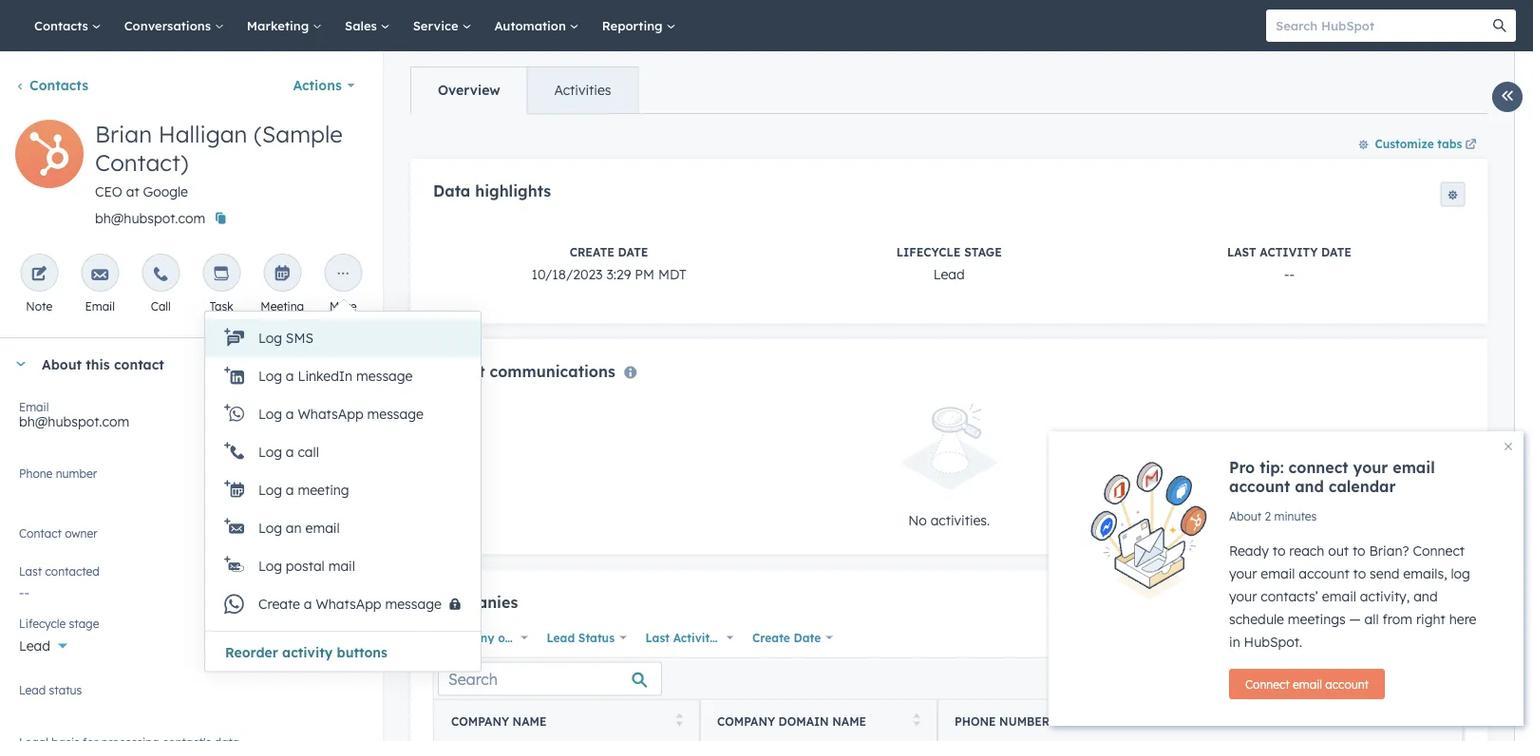 Task type: vqa. For each thing, say whether or not it's contained in the screenshot.
THE MM/DD/YYYY text box
no



Task type: describe. For each thing, give the bounding box(es) containing it.
contacts'
[[1261, 588, 1319, 605]]

more
[[330, 299, 357, 313]]

sales
[[345, 18, 381, 33]]

name
[[512, 714, 546, 729]]

lead button
[[19, 627, 364, 659]]

log a meeting button
[[205, 471, 481, 509]]

2 - from the left
[[1290, 265, 1295, 282]]

reorder
[[225, 644, 278, 660]]

log an email
[[258, 520, 340, 536]]

contact)
[[95, 148, 189, 177]]

customize
[[1375, 136, 1434, 151]]

log for log a meeting
[[258, 482, 282, 498]]

to right out in the right of the page
[[1353, 543, 1366, 559]]

phone for phone number
[[19, 466, 53, 480]]

hubspot.
[[1245, 634, 1303, 651]]

status
[[49, 683, 82, 697]]

add
[[1395, 598, 1417, 612]]

lead for lead status
[[546, 631, 575, 645]]

call
[[298, 444, 319, 460]]

create date
[[752, 631, 821, 645]]

overview button
[[411, 67, 527, 113]]

lead for lead
[[19, 638, 50, 654]]

email up the contacts'
[[1261, 565, 1296, 582]]

no activities. alert
[[433, 403, 1465, 532]]

communications
[[489, 361, 615, 380]]

activities button
[[527, 67, 638, 113]]

sms
[[286, 330, 314, 346]]

whatsapp for create
[[316, 596, 382, 613]]

log for log a whatsapp message
[[258, 406, 282, 422]]

automation
[[495, 18, 570, 33]]

contact
[[114, 356, 164, 372]]

a for create a whatsapp message
[[304, 596, 312, 613]]

create for 10/18/2023
[[569, 245, 614, 259]]

Search search field
[[438, 662, 662, 696]]

from
[[1383, 611, 1413, 628]]

create for whatsapp
[[258, 596, 300, 613]]

right
[[1417, 611, 1446, 628]]

a for log a linkedin message
[[286, 368, 294, 384]]

calendar
[[1329, 477, 1396, 496]]

owner up last contacted
[[41, 533, 79, 550]]

this
[[86, 356, 110, 372]]

about for about this contact
[[42, 356, 82, 372]]

highlights
[[475, 182, 551, 201]]

3:29
[[606, 265, 631, 282]]

create date 10/18/2023 3:29 pm mdt
[[531, 245, 686, 282]]

conversations
[[124, 18, 215, 33]]

postal
[[286, 558, 325, 574]]

contacted
[[45, 564, 100, 578]]

call image
[[152, 266, 169, 283]]

log for log an email
[[258, 520, 282, 536]]

more image
[[335, 266, 352, 283]]

company for company domain name
[[717, 714, 775, 729]]

phone for phone number
[[955, 714, 996, 729]]

0 vertical spatial contacts
[[34, 18, 92, 33]]

whatsapp for log
[[298, 406, 364, 422]]

log for log sms
[[258, 330, 282, 346]]

2 vertical spatial your
[[1230, 588, 1258, 605]]

press to sort. image for company name
[[676, 713, 683, 727]]

a for log a call
[[286, 444, 294, 460]]

google
[[143, 183, 188, 200]]

meeting
[[298, 482, 349, 498]]

company owner button
[[433, 626, 533, 650]]

recent
[[433, 361, 485, 380]]

sales link
[[334, 0, 402, 51]]

company for company name
[[451, 714, 509, 729]]

tip:
[[1260, 458, 1285, 477]]

stage
[[964, 245, 1002, 259]]

brian
[[95, 120, 152, 148]]

account inside ready to reach out to brian? connect your email account to send emails, log your contacts' email activity, and schedule meetings — all from right here in hubspot.
[[1299, 565, 1350, 582]]

last for last activity date
[[645, 631, 670, 645]]

meetings
[[1289, 611, 1346, 628]]

mdt
[[658, 265, 686, 282]]

date inside last activity date --
[[1322, 245, 1352, 259]]

all
[[1365, 611, 1380, 628]]

phone number
[[19, 466, 97, 480]]

company name
[[451, 714, 546, 729]]

status
[[578, 631, 614, 645]]

number
[[56, 466, 97, 480]]

at
[[126, 183, 139, 200]]

reorder activity buttons button
[[213, 641, 400, 664]]

email inside button
[[306, 520, 340, 536]]

press to sort. element for phone number
[[1440, 713, 1447, 730]]

no owner button
[[19, 523, 364, 554]]

lifecycle for lifecycle stage
[[19, 616, 66, 631]]

—
[[1350, 611, 1362, 628]]

date inside create date 10/18/2023 3:29 pm mdt
[[618, 245, 648, 259]]

menu containing log sms
[[205, 319, 481, 664]]

reporting
[[602, 18, 667, 33]]

stage
[[69, 616, 99, 631]]

last activity date button
[[639, 626, 747, 650]]

recent communications
[[433, 361, 615, 380]]

Search HubSpot search field
[[1267, 10, 1500, 42]]

email inside button
[[1294, 677, 1323, 691]]

companies
[[433, 593, 518, 612]]

close image
[[1505, 443, 1513, 450]]

company for company owner
[[440, 631, 494, 645]]

log a call
[[258, 444, 319, 460]]

0 vertical spatial bh@hubspot.com
[[95, 210, 205, 227]]

1 vertical spatial bh@hubspot.com
[[19, 413, 129, 430]]

last contacted
[[19, 564, 100, 578]]

log a whatsapp message
[[258, 406, 424, 422]]

data
[[433, 182, 470, 201]]

company owner
[[440, 631, 533, 645]]

reorder activity buttons
[[225, 644, 388, 660]]



Task type: locate. For each thing, give the bounding box(es) containing it.
owner down companies
[[498, 631, 533, 645]]

reach
[[1290, 543, 1325, 559]]

lead status
[[19, 683, 82, 697]]

to left the send
[[1354, 565, 1367, 582]]

log a meeting
[[258, 482, 349, 498]]

account inside pro tip: connect your email account and calendar
[[1230, 477, 1291, 496]]

2 vertical spatial message
[[385, 596, 442, 613]]

connect inside ready to reach out to brian? connect your email account to send emails, log your contacts' email activity, and schedule meetings — all from right here in hubspot.
[[1414, 543, 1465, 559]]

about
[[42, 356, 82, 372], [1230, 509, 1262, 523]]

no inside alert
[[908, 512, 927, 528]]

phone
[[19, 466, 53, 480], [955, 714, 996, 729]]

0 vertical spatial no
[[908, 512, 927, 528]]

2 log from the top
[[258, 368, 282, 384]]

1 vertical spatial email
[[19, 400, 49, 414]]

navigation
[[410, 67, 639, 114]]

email down 'hubspot.'
[[1294, 677, 1323, 691]]

1 horizontal spatial about
[[1230, 509, 1262, 523]]

last for last contacted
[[19, 564, 42, 578]]

note image
[[31, 266, 48, 283]]

a left call
[[286, 444, 294, 460]]

2 vertical spatial create
[[752, 631, 790, 645]]

2 horizontal spatial press to sort. element
[[1440, 713, 1447, 730]]

log inside button
[[258, 520, 282, 536]]

company left the name
[[451, 714, 509, 729]]

no activities.
[[908, 512, 990, 528]]

0 vertical spatial contacts link
[[23, 0, 113, 51]]

add button
[[1366, 593, 1429, 618]]

email down the caret icon at the top left of page
[[19, 400, 49, 414]]

to
[[1273, 543, 1286, 559], [1353, 543, 1366, 559], [1354, 565, 1367, 582]]

log a linkedin message button
[[205, 357, 481, 395]]

lifecycle inside the lifecycle stage lead
[[896, 245, 961, 259]]

contacts
[[34, 18, 92, 33], [29, 77, 88, 94]]

last inside last activity date popup button
[[645, 631, 670, 645]]

phone number
[[955, 714, 1050, 729]]

1 - from the left
[[1284, 265, 1290, 282]]

message inside button
[[356, 368, 413, 384]]

activity for last activity date --
[[1260, 245, 1318, 259]]

pro tip: connect your email account and calendar
[[1230, 458, 1436, 496]]

press to sort. image for phone number
[[1440, 713, 1447, 727]]

lifecycle left "stage"
[[19, 616, 66, 631]]

1 horizontal spatial email
[[85, 299, 115, 313]]

create inside create date popup button
[[752, 631, 790, 645]]

lead status button
[[540, 626, 631, 650]]

actions button
[[281, 67, 367, 105]]

connect inside button
[[1246, 677, 1290, 691]]

message inside button
[[367, 406, 424, 422]]

0 horizontal spatial create
[[258, 596, 300, 613]]

search button
[[1484, 10, 1517, 42]]

a down log postal mail
[[304, 596, 312, 613]]

account down —
[[1326, 677, 1370, 691]]

0 vertical spatial create
[[569, 245, 614, 259]]

-
[[1284, 265, 1290, 282], [1290, 265, 1295, 282]]

log left "an"
[[258, 520, 282, 536]]

2 horizontal spatial press to sort. image
[[1440, 713, 1447, 727]]

activity inside popup button
[[673, 631, 717, 645]]

1 vertical spatial lifecycle
[[19, 616, 66, 631]]

log an email button
[[205, 509, 481, 547]]

2 vertical spatial account
[[1326, 677, 1370, 691]]

create a whatsapp message button
[[205, 585, 481, 623]]

your up schedule
[[1230, 588, 1258, 605]]

create down the "postal" on the bottom of page
[[258, 596, 300, 613]]

brian halligan (sample contact) ceo at google
[[95, 120, 343, 200]]

no
[[908, 512, 927, 528], [19, 533, 38, 550]]

message down log a linkedin message button
[[367, 406, 424, 422]]

task image
[[213, 266, 230, 283]]

log sms button
[[205, 319, 481, 357]]

lifecycle stage
[[19, 616, 99, 631]]

1 vertical spatial create
[[258, 596, 300, 613]]

1 vertical spatial account
[[1299, 565, 1350, 582]]

create date button
[[746, 626, 837, 650]]

message
[[356, 368, 413, 384], [367, 406, 424, 422], [385, 596, 442, 613]]

press to sort. element for company name
[[676, 713, 683, 730]]

1 vertical spatial phone
[[955, 714, 996, 729]]

message down log sms button
[[356, 368, 413, 384]]

message for create a whatsapp message
[[385, 596, 442, 613]]

log
[[1452, 565, 1471, 582]]

activity inside last activity date --
[[1260, 245, 1318, 259]]

create
[[569, 245, 614, 259], [258, 596, 300, 613], [752, 631, 790, 645]]

0 vertical spatial your
[[1354, 458, 1389, 477]]

7 log from the top
[[258, 558, 282, 574]]

last for last activity date --
[[1227, 245, 1257, 259]]

log left the "postal" on the bottom of page
[[258, 558, 282, 574]]

mail
[[328, 558, 355, 574]]

1 vertical spatial your
[[1230, 565, 1258, 582]]

log down log a call
[[258, 482, 282, 498]]

(sample
[[254, 120, 343, 148]]

a inside button
[[286, 406, 294, 422]]

lead inside lead popup button
[[19, 638, 50, 654]]

0 horizontal spatial email
[[19, 400, 49, 414]]

task
[[210, 299, 234, 313]]

log for log a linkedin message
[[258, 368, 282, 384]]

1 horizontal spatial last
[[645, 631, 670, 645]]

last activity date
[[645, 631, 747, 645]]

log inside 'button'
[[258, 558, 282, 574]]

Last contacted text field
[[19, 575, 364, 605]]

company left domain
[[717, 714, 775, 729]]

and up minutes
[[1295, 477, 1325, 496]]

company down companies
[[440, 631, 494, 645]]

Phone number text field
[[19, 463, 364, 501]]

email inside pro tip: connect your email account and calendar
[[1393, 458, 1436, 477]]

owner for company owner
[[498, 631, 533, 645]]

email bh@hubspot.com
[[19, 400, 129, 430]]

press to sort. image for company domain name
[[913, 713, 920, 727]]

message inside 'button'
[[385, 596, 442, 613]]

create up 10/18/2023
[[569, 245, 614, 259]]

log up log a call
[[258, 406, 282, 422]]

email inside email bh@hubspot.com
[[19, 400, 49, 414]]

message for log a linkedin message
[[356, 368, 413, 384]]

1 vertical spatial contacts link
[[15, 77, 88, 94]]

data highlights
[[433, 182, 551, 201]]

contacts link
[[23, 0, 113, 51], [15, 77, 88, 94]]

log for log a call
[[258, 444, 282, 460]]

connect email account
[[1246, 677, 1370, 691]]

5 log from the top
[[258, 482, 282, 498]]

log a whatsapp message button
[[205, 395, 481, 433]]

owner up contacted at the left of the page
[[65, 526, 98, 540]]

email up —
[[1323, 588, 1357, 605]]

0 vertical spatial last
[[1227, 245, 1257, 259]]

0 horizontal spatial press to sort. image
[[676, 713, 683, 727]]

buttons
[[337, 644, 388, 660]]

overview
[[438, 82, 500, 98]]

bh@hubspot.com up the number
[[19, 413, 129, 430]]

whatsapp down 'log a linkedin message' in the left of the page
[[298, 406, 364, 422]]

3 press to sort. element from the left
[[1440, 713, 1447, 730]]

1 log from the top
[[258, 330, 282, 346]]

phone left number
[[955, 714, 996, 729]]

1 vertical spatial activity
[[673, 631, 717, 645]]

1 vertical spatial contacts
[[29, 77, 88, 94]]

1 horizontal spatial press to sort. element
[[913, 713, 920, 730]]

email down email image
[[85, 299, 115, 313]]

owner inside popup button
[[498, 631, 533, 645]]

connect email account button
[[1230, 669, 1386, 699]]

log a call button
[[205, 433, 481, 471]]

ready
[[1230, 543, 1270, 559]]

1 vertical spatial about
[[1230, 509, 1262, 523]]

marketing
[[247, 18, 313, 33]]

1 horizontal spatial lifecycle
[[896, 245, 961, 259]]

email for email bh@hubspot.com
[[19, 400, 49, 414]]

note
[[26, 299, 52, 313]]

conversations link
[[113, 0, 235, 51]]

name
[[832, 714, 866, 729]]

in
[[1230, 634, 1241, 651]]

0 horizontal spatial phone
[[19, 466, 53, 480]]

0 horizontal spatial about
[[42, 356, 82, 372]]

date
[[618, 245, 648, 259], [1322, 245, 1352, 259], [720, 631, 747, 645], [794, 631, 821, 645]]

caret image
[[15, 362, 27, 366]]

0 vertical spatial whatsapp
[[298, 406, 364, 422]]

0 horizontal spatial last
[[19, 564, 42, 578]]

email right "an"
[[306, 520, 340, 536]]

out
[[1329, 543, 1350, 559]]

schedule
[[1230, 611, 1285, 628]]

your down ready
[[1230, 565, 1258, 582]]

menu
[[205, 319, 481, 664]]

0 vertical spatial connect
[[1414, 543, 1465, 559]]

2 press to sort. element from the left
[[913, 713, 920, 730]]

tabs
[[1438, 136, 1463, 151]]

0 horizontal spatial no
[[19, 533, 38, 550]]

activities
[[554, 82, 611, 98]]

message for log a whatsapp message
[[367, 406, 424, 422]]

whatsapp inside 'button'
[[316, 596, 382, 613]]

0 horizontal spatial connect
[[1246, 677, 1290, 691]]

0 vertical spatial email
[[85, 299, 115, 313]]

a left meeting
[[286, 482, 294, 498]]

press to sort. element for company domain name
[[913, 713, 920, 730]]

and down emails,
[[1414, 588, 1438, 605]]

2 press to sort. image from the left
[[913, 713, 920, 727]]

1 press to sort. image from the left
[[676, 713, 683, 727]]

1 horizontal spatial no
[[908, 512, 927, 528]]

no left activities.
[[908, 512, 927, 528]]

last inside last activity date --
[[1227, 245, 1257, 259]]

activity,
[[1361, 588, 1411, 605]]

a up log a call
[[286, 406, 294, 422]]

log down log sms
[[258, 368, 282, 384]]

create right last activity date
[[752, 631, 790, 645]]

0 vertical spatial about
[[42, 356, 82, 372]]

0 vertical spatial phone
[[19, 466, 53, 480]]

create inside the create a whatsapp message 'button'
[[258, 596, 300, 613]]

pm
[[635, 265, 654, 282]]

no up last contacted
[[19, 533, 38, 550]]

log for log postal mail
[[258, 558, 282, 574]]

account
[[1230, 477, 1291, 496], [1299, 565, 1350, 582], [1326, 677, 1370, 691]]

0 horizontal spatial and
[[1295, 477, 1325, 496]]

lifecycle left stage
[[896, 245, 961, 259]]

1 vertical spatial no
[[19, 533, 38, 550]]

connect down 'hubspot.'
[[1246, 677, 1290, 691]]

last activity date --
[[1227, 245, 1352, 282]]

1 vertical spatial and
[[1414, 588, 1438, 605]]

your inside pro tip: connect your email account and calendar
[[1354, 458, 1389, 477]]

1 horizontal spatial create
[[569, 245, 614, 259]]

marketing link
[[235, 0, 334, 51]]

0 horizontal spatial activity
[[673, 631, 717, 645]]

account down out in the right of the page
[[1299, 565, 1350, 582]]

navigation containing overview
[[410, 67, 639, 114]]

create inside create date 10/18/2023 3:29 pm mdt
[[569, 245, 614, 259]]

whatsapp inside button
[[298, 406, 364, 422]]

connect up emails,
[[1414, 543, 1465, 559]]

3 log from the top
[[258, 406, 282, 422]]

bh@hubspot.com
[[95, 210, 205, 227], [19, 413, 129, 430]]

activity
[[1260, 245, 1318, 259], [673, 631, 717, 645]]

company inside "company owner" popup button
[[440, 631, 494, 645]]

email
[[1393, 458, 1436, 477], [306, 520, 340, 536], [1261, 565, 1296, 582], [1323, 588, 1357, 605], [1294, 677, 1323, 691]]

email image
[[91, 266, 109, 283]]

1 horizontal spatial activity
[[1260, 245, 1318, 259]]

email up brian?
[[1393, 458, 1436, 477]]

reporting link
[[591, 0, 688, 51]]

about this contact
[[42, 356, 164, 372]]

edit button
[[15, 120, 84, 195]]

1 vertical spatial connect
[[1246, 677, 1290, 691]]

0 vertical spatial message
[[356, 368, 413, 384]]

0 vertical spatial account
[[1230, 477, 1291, 496]]

lifecycle for lifecycle stage lead
[[896, 245, 961, 259]]

here
[[1450, 611, 1477, 628]]

log a linkedin message
[[258, 368, 413, 384]]

1 horizontal spatial and
[[1414, 588, 1438, 605]]

email for email
[[85, 299, 115, 313]]

1 vertical spatial last
[[19, 564, 42, 578]]

2 horizontal spatial last
[[1227, 245, 1257, 259]]

lead inside lead status popup button
[[546, 631, 575, 645]]

log sms
[[258, 330, 314, 346]]

1 horizontal spatial phone
[[955, 714, 996, 729]]

about left 2
[[1230, 509, 1262, 523]]

1 horizontal spatial press to sort. image
[[913, 713, 920, 727]]

1 press to sort. element from the left
[[676, 713, 683, 730]]

0 horizontal spatial press to sort. element
[[676, 713, 683, 730]]

domain
[[778, 714, 829, 729]]

0 vertical spatial and
[[1295, 477, 1325, 496]]

create a whatsapp message
[[258, 596, 442, 613]]

owner for contact owner no owner
[[65, 526, 98, 540]]

activity for last activity date
[[673, 631, 717, 645]]

about 2 minutes
[[1230, 509, 1318, 523]]

account up 2
[[1230, 477, 1291, 496]]

lead for lead status
[[19, 683, 46, 697]]

message up buttons on the bottom of page
[[385, 596, 442, 613]]

send
[[1371, 565, 1400, 582]]

search image
[[1494, 19, 1507, 32]]

0 horizontal spatial lifecycle
[[19, 616, 66, 631]]

and inside ready to reach out to brian? connect your email account to send emails, log your contacts' email activity, and schedule meetings — all from right here in hubspot.
[[1414, 588, 1438, 605]]

about inside "dropdown button"
[[42, 356, 82, 372]]

customize tabs link
[[1349, 128, 1488, 159]]

2 horizontal spatial create
[[752, 631, 790, 645]]

bh@hubspot.com down google
[[95, 210, 205, 227]]

about for about 2 minutes
[[1230, 509, 1262, 523]]

log postal mail
[[258, 558, 355, 574]]

whatsapp down log postal mail 'button' at the bottom left of the page
[[316, 596, 382, 613]]

1 vertical spatial message
[[367, 406, 424, 422]]

6 log from the top
[[258, 520, 282, 536]]

press to sort. image
[[676, 713, 683, 727], [913, 713, 920, 727], [1440, 713, 1447, 727]]

pro
[[1230, 458, 1256, 477]]

and inside pro tip: connect your email account and calendar
[[1295, 477, 1325, 496]]

about left "this"
[[42, 356, 82, 372]]

1 vertical spatial whatsapp
[[316, 596, 382, 613]]

0 vertical spatial activity
[[1260, 245, 1318, 259]]

and
[[1295, 477, 1325, 496], [1414, 588, 1438, 605]]

a for log a whatsapp message
[[286, 406, 294, 422]]

4 log from the top
[[258, 444, 282, 460]]

connect
[[1289, 458, 1349, 477]]

lead
[[934, 265, 965, 282], [546, 631, 575, 645], [19, 638, 50, 654], [19, 683, 46, 697]]

phone left the number
[[19, 466, 53, 480]]

press to sort. element
[[676, 713, 683, 730], [913, 713, 920, 730], [1440, 713, 1447, 730]]

meeting image
[[274, 266, 291, 283]]

a inside 'button'
[[304, 596, 312, 613]]

log inside button
[[258, 406, 282, 422]]

0 vertical spatial lifecycle
[[896, 245, 961, 259]]

activities.
[[931, 512, 990, 528]]

log left call
[[258, 444, 282, 460]]

1 horizontal spatial connect
[[1414, 543, 1465, 559]]

no inside contact owner no owner
[[19, 533, 38, 550]]

automation link
[[483, 0, 591, 51]]

service
[[413, 18, 462, 33]]

minutes
[[1275, 509, 1318, 523]]

2 vertical spatial last
[[645, 631, 670, 645]]

a for log a meeting
[[286, 482, 294, 498]]

account inside button
[[1326, 677, 1370, 691]]

to left reach
[[1273, 543, 1286, 559]]

lead inside the lifecycle stage lead
[[934, 265, 965, 282]]

contact owner no owner
[[19, 526, 98, 550]]

log left the sms
[[258, 330, 282, 346]]

3 press to sort. image from the left
[[1440, 713, 1447, 727]]

a left linkedin at the left of the page
[[286, 368, 294, 384]]

lifecycle stage lead
[[896, 245, 1002, 282]]

your right connect
[[1354, 458, 1389, 477]]



